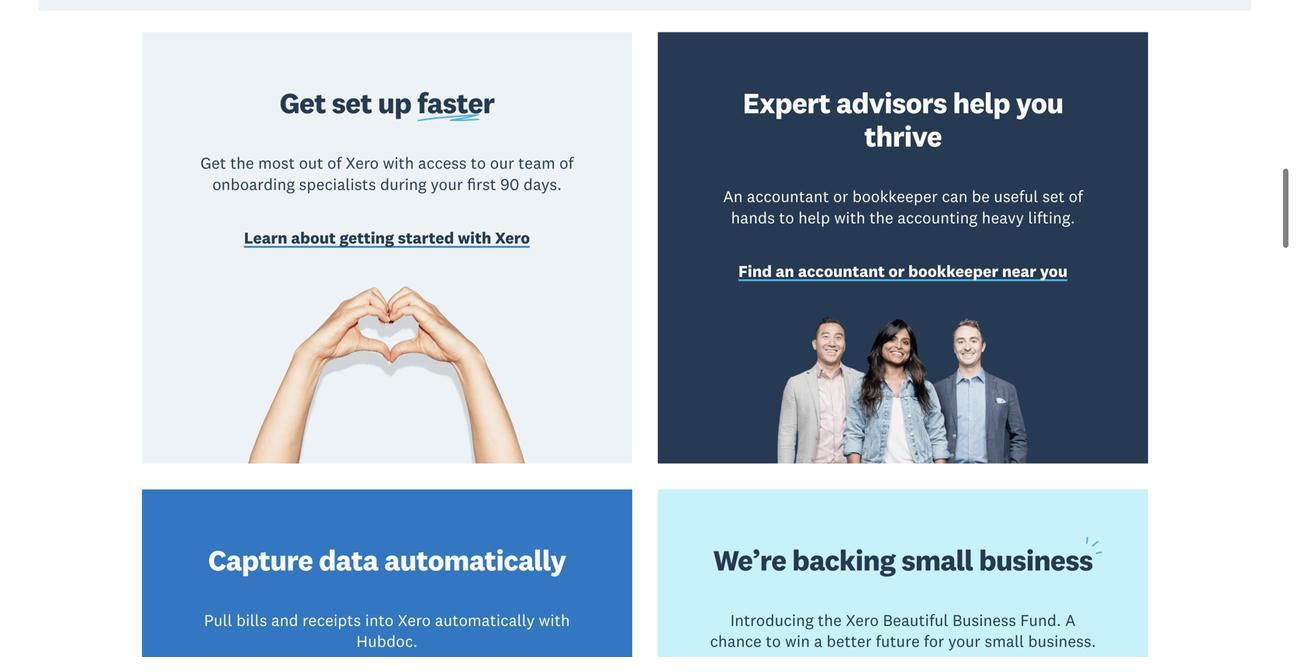 Task type: vqa. For each thing, say whether or not it's contained in the screenshot.
heavy
yes



Task type: describe. For each thing, give the bounding box(es) containing it.
to for we're backing small
[[766, 632, 781, 652]]

business
[[979, 542, 1093, 579]]

onboarding
[[212, 174, 295, 194]]

accountants and bookkeepers standing next to each other image
[[761, 316, 1045, 464]]

out
[[299, 153, 323, 173]]

hubdoc.
[[357, 632, 418, 652]]

data
[[319, 542, 378, 579]]

get for get set up
[[280, 85, 326, 121]]

getting
[[340, 228, 394, 248]]

1 vertical spatial or
[[889, 261, 905, 282]]

business.
[[1029, 632, 1097, 652]]

bookkeeper inside an accountant or bookkeeper can be useful set of hands to help with the accounting heavy lifting.
[[853, 186, 938, 207]]

win
[[785, 632, 810, 652]]

advisors
[[837, 85, 947, 121]]

find an accountant or bookkeeper near you link
[[739, 261, 1068, 285]]

0 horizontal spatial set
[[332, 85, 372, 121]]

you inside expert advisors help you thrive
[[1016, 85, 1064, 121]]

to inside an accountant or bookkeeper can be useful set of hands to help with the accounting heavy lifting.
[[779, 208, 795, 228]]

into
[[365, 610, 394, 631]]

pull
[[204, 610, 232, 631]]

0 vertical spatial small
[[902, 542, 973, 579]]

better
[[827, 632, 872, 652]]

capture
[[208, 542, 313, 579]]

an
[[776, 261, 795, 282]]

first
[[467, 174, 496, 194]]

the for set
[[230, 153, 254, 173]]

for
[[924, 632, 945, 652]]

an
[[723, 186, 743, 207]]

1 horizontal spatial of
[[560, 153, 574, 173]]

can
[[942, 186, 968, 207]]

a
[[814, 632, 823, 652]]

thrive
[[865, 118, 942, 155]]

business
[[953, 610, 1017, 631]]

the inside an accountant or bookkeeper can be useful set of hands to help with the accounting heavy lifting.
[[870, 208, 894, 228]]

help inside an accountant or bookkeeper can be useful set of hands to help with the accounting heavy lifting.
[[799, 208, 831, 228]]

most
[[258, 153, 295, 173]]

started
[[398, 228, 454, 248]]

xero inside introducing the xero beautiful business fund. a chance to win a better future for your small business.
[[846, 610, 879, 631]]

or inside an accountant or bookkeeper can be useful set of hands to help with the accounting heavy lifting.
[[834, 186, 849, 207]]

specialists
[[299, 174, 376, 194]]

introducing
[[731, 610, 814, 631]]

an accountant or bookkeeper can be useful set of hands to help with the accounting heavy lifting.
[[723, 186, 1083, 228]]

useful
[[994, 186, 1039, 207]]

1 vertical spatial you
[[1040, 261, 1068, 282]]

we're
[[714, 542, 787, 579]]

chance
[[710, 632, 762, 652]]

learn about getting started with xero
[[244, 228, 530, 248]]

automatically inside pull bills and receipts into xero automatically with hubdoc.
[[435, 610, 535, 631]]

get set up
[[280, 85, 417, 121]]

capture data automatically
[[208, 542, 566, 579]]

be
[[972, 186, 990, 207]]



Task type: locate. For each thing, give the bounding box(es) containing it.
2 vertical spatial to
[[766, 632, 781, 652]]

small up beautiful
[[902, 542, 973, 579]]

1 horizontal spatial the
[[818, 610, 842, 631]]

the left accounting
[[870, 208, 894, 228]]

automatically
[[384, 542, 566, 579], [435, 610, 535, 631]]

of inside an accountant or bookkeeper can be useful set of hands to help with the accounting heavy lifting.
[[1069, 186, 1083, 207]]

the up onboarding
[[230, 153, 254, 173]]

0 horizontal spatial your
[[431, 174, 463, 194]]

to inside introducing the xero beautiful business fund. a chance to win a better future for your small business.
[[766, 632, 781, 652]]

learn
[[244, 228, 288, 248]]

beautiful
[[883, 610, 949, 631]]

1 vertical spatial small
[[985, 632, 1024, 652]]

to
[[471, 153, 486, 173], [779, 208, 795, 228], [766, 632, 781, 652]]

set
[[332, 85, 372, 121], [1043, 186, 1065, 207]]

your
[[431, 174, 463, 194], [949, 632, 981, 652]]

set inside an accountant or bookkeeper can be useful set of hands to help with the accounting heavy lifting.
[[1043, 186, 1065, 207]]

the
[[230, 153, 254, 173], [870, 208, 894, 228], [818, 610, 842, 631]]

to right hands
[[779, 208, 795, 228]]

get up onboarding
[[200, 153, 226, 173]]

future
[[876, 632, 920, 652]]

get the most out of xero with access to our team of onboarding specialists during your first 90 days.
[[200, 153, 574, 194]]

0 vertical spatial bookkeeper
[[853, 186, 938, 207]]

hands in a heart shape image
[[245, 281, 529, 464]]

of right team
[[560, 153, 574, 173]]

with inside get the most out of xero with access to our team of onboarding specialists during your first 90 days.
[[383, 153, 414, 173]]

get inside get the most out of xero with access to our team of onboarding specialists during your first 90 days.
[[200, 153, 226, 173]]

1 horizontal spatial or
[[889, 261, 905, 282]]

with inside an accountant or bookkeeper can be useful set of hands to help with the accounting heavy lifting.
[[835, 208, 866, 228]]

accountant inside an accountant or bookkeeper can be useful set of hands to help with the accounting heavy lifting.
[[747, 186, 829, 207]]

hands
[[731, 208, 775, 228]]

expert
[[743, 85, 831, 121]]

xero for with
[[495, 228, 530, 248]]

find an accountant or bookkeeper near you
[[739, 261, 1068, 282]]

the for backing
[[818, 610, 842, 631]]

about
[[291, 228, 336, 248]]

accountant inside find an accountant or bookkeeper near you link
[[798, 261, 885, 282]]

access
[[418, 153, 467, 173]]

learn about getting started with xero link
[[244, 228, 530, 252]]

your inside get the most out of xero with access to our team of onboarding specialists during your first 90 days.
[[431, 174, 463, 194]]

pull bills and receipts into xero automatically with hubdoc.
[[204, 610, 570, 652]]

our
[[490, 153, 514, 173]]

to down the introducing
[[766, 632, 781, 652]]

find
[[739, 261, 772, 282]]

0 vertical spatial set
[[332, 85, 372, 121]]

receipts
[[302, 610, 361, 631]]

accountant
[[747, 186, 829, 207], [798, 261, 885, 282]]

up
[[378, 85, 411, 121]]

xero up better
[[846, 610, 879, 631]]

fund.
[[1021, 610, 1062, 631]]

1 vertical spatial help
[[799, 208, 831, 228]]

2 vertical spatial the
[[818, 610, 842, 631]]

bookkeeper
[[853, 186, 938, 207], [909, 261, 999, 282]]

expert advisors help you thrive
[[743, 85, 1064, 155]]

0 horizontal spatial help
[[799, 208, 831, 228]]

xero
[[346, 153, 379, 173], [495, 228, 530, 248], [398, 610, 431, 631], [846, 610, 879, 631]]

during
[[380, 174, 427, 194]]

set left "up" in the top of the page
[[332, 85, 372, 121]]

small inside introducing the xero beautiful business fund. a chance to win a better future for your small business.
[[985, 632, 1024, 652]]

xero up hubdoc.
[[398, 610, 431, 631]]

1 vertical spatial bookkeeper
[[909, 261, 999, 282]]

0 vertical spatial accountant
[[747, 186, 829, 207]]

get for get the most out of xero with access to our team of onboarding specialists during your first 90 days.
[[200, 153, 226, 173]]

xero inside get the most out of xero with access to our team of onboarding specialists during your first 90 days.
[[346, 153, 379, 173]]

you
[[1016, 85, 1064, 121], [1040, 261, 1068, 282]]

your down business
[[949, 632, 981, 652]]

2 horizontal spatial the
[[870, 208, 894, 228]]

of up "lifting." in the right of the page
[[1069, 186, 1083, 207]]

heavy
[[982, 208, 1025, 228]]

1 vertical spatial your
[[949, 632, 981, 652]]

accounting
[[898, 208, 978, 228]]

get
[[280, 85, 326, 121], [200, 153, 226, 173]]

bills
[[236, 610, 267, 631]]

small down business
[[985, 632, 1024, 652]]

2 horizontal spatial of
[[1069, 186, 1083, 207]]

help
[[953, 85, 1010, 121], [799, 208, 831, 228]]

set up "lifting." in the right of the page
[[1043, 186, 1065, 207]]

1 vertical spatial the
[[870, 208, 894, 228]]

near
[[1002, 261, 1037, 282]]

your down access
[[431, 174, 463, 194]]

faster
[[417, 85, 495, 121]]

0 horizontal spatial small
[[902, 542, 973, 579]]

to for get set up
[[471, 153, 486, 173]]

with
[[383, 153, 414, 173], [835, 208, 866, 228], [458, 228, 492, 248], [539, 610, 570, 631]]

the up a
[[818, 610, 842, 631]]

backing
[[792, 542, 896, 579]]

0 horizontal spatial of
[[327, 153, 342, 173]]

0 vertical spatial help
[[953, 85, 1010, 121]]

of
[[327, 153, 342, 173], [560, 153, 574, 173], [1069, 186, 1083, 207]]

accountant up hands
[[747, 186, 829, 207]]

1 horizontal spatial your
[[949, 632, 981, 652]]

0 vertical spatial the
[[230, 153, 254, 173]]

1 vertical spatial get
[[200, 153, 226, 173]]

bookkeeper down accounting
[[909, 261, 999, 282]]

your inside introducing the xero beautiful business fund. a chance to win a better future for your small business.
[[949, 632, 981, 652]]

or
[[834, 186, 849, 207], [889, 261, 905, 282]]

1 vertical spatial set
[[1043, 186, 1065, 207]]

0 vertical spatial you
[[1016, 85, 1064, 121]]

the inside get the most out of xero with access to our team of onboarding specialists during your first 90 days.
[[230, 153, 254, 173]]

0 horizontal spatial get
[[200, 153, 226, 173]]

help inside expert advisors help you thrive
[[953, 85, 1010, 121]]

xero down 90
[[495, 228, 530, 248]]

a
[[1066, 610, 1076, 631]]

0 vertical spatial to
[[471, 153, 486, 173]]

0 horizontal spatial the
[[230, 153, 254, 173]]

and
[[271, 610, 298, 631]]

the inside introducing the xero beautiful business fund. a chance to win a better future for your small business.
[[818, 610, 842, 631]]

to up first
[[471, 153, 486, 173]]

xero up specialists at top
[[346, 153, 379, 173]]

1 horizontal spatial small
[[985, 632, 1024, 652]]

0 vertical spatial get
[[280, 85, 326, 121]]

1 horizontal spatial help
[[953, 85, 1010, 121]]

to inside get the most out of xero with access to our team of onboarding specialists during your first 90 days.
[[471, 153, 486, 173]]

introducing the xero beautiful business fund. a chance to win a better future for your small business.
[[710, 610, 1097, 652]]

with inside pull bills and receipts into xero automatically with hubdoc.
[[539, 610, 570, 631]]

0 vertical spatial automatically
[[384, 542, 566, 579]]

team
[[519, 153, 556, 173]]

bookkeeper up accounting
[[853, 186, 938, 207]]

xero for into
[[398, 610, 431, 631]]

1 vertical spatial automatically
[[435, 610, 535, 631]]

days.
[[524, 174, 562, 194]]

1 vertical spatial to
[[779, 208, 795, 228]]

xero inside pull bills and receipts into xero automatically with hubdoc.
[[398, 610, 431, 631]]

0 horizontal spatial or
[[834, 186, 849, 207]]

0 vertical spatial or
[[834, 186, 849, 207]]

get up out
[[280, 85, 326, 121]]

1 horizontal spatial set
[[1043, 186, 1065, 207]]

1 horizontal spatial get
[[280, 85, 326, 121]]

lifting.
[[1029, 208, 1076, 228]]

90
[[501, 174, 520, 194]]

1 vertical spatial accountant
[[798, 261, 885, 282]]

accountant right an
[[798, 261, 885, 282]]

0 vertical spatial your
[[431, 174, 463, 194]]

of up specialists at top
[[327, 153, 342, 173]]

xero for of
[[346, 153, 379, 173]]

we're backing small
[[714, 542, 979, 579]]

small
[[902, 542, 973, 579], [985, 632, 1024, 652]]



